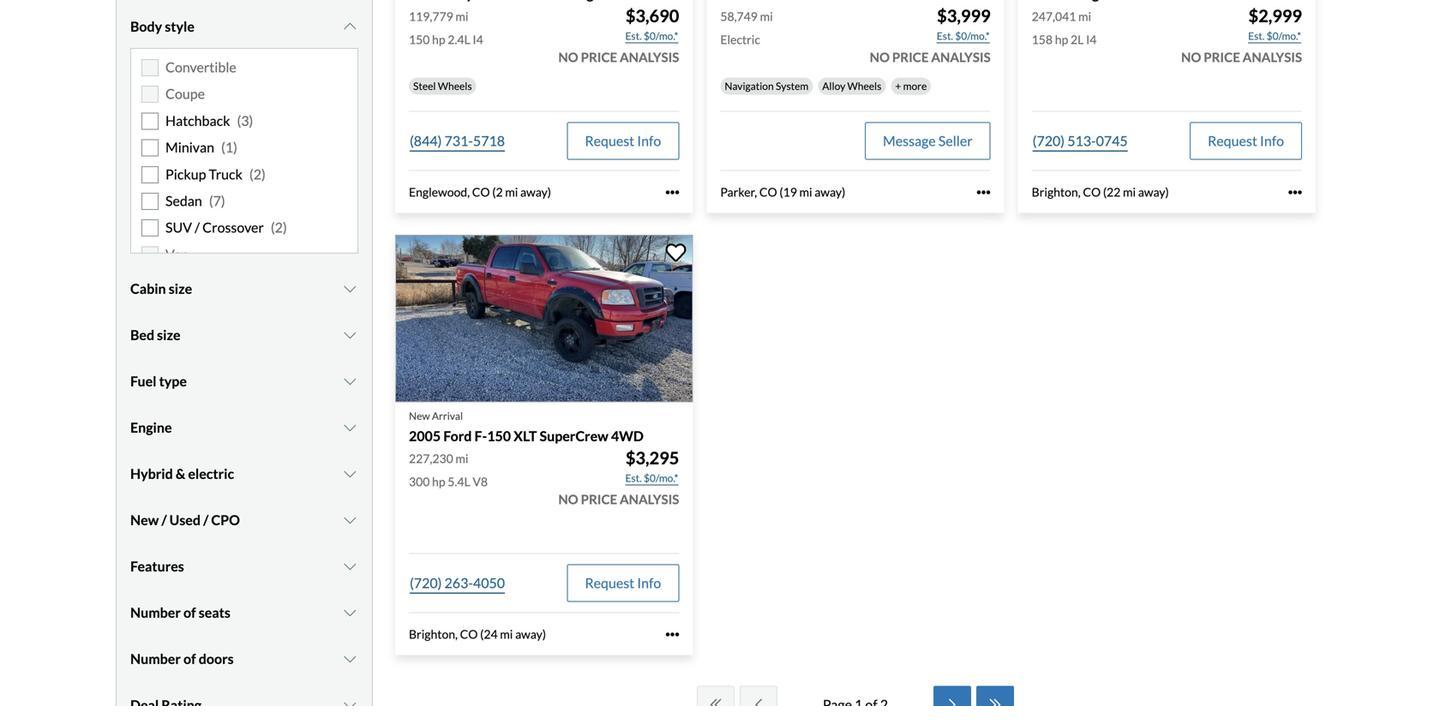 Task type: describe. For each thing, give the bounding box(es) containing it.
no for $3,999
[[870, 49, 890, 65]]

chevron down image for new / used / cpo
[[342, 513, 358, 527]]

119,779 mi 150 hp 2.4l i4
[[409, 9, 483, 47]]

est. for $3,999
[[937, 30, 953, 42]]

body
[[130, 18, 162, 35]]

new for new arrival 2005 ford f-150 xlt supercrew 4wd
[[409, 410, 430, 422]]

ellipsis h image for englewood, co (2 mi away)
[[665, 185, 679, 199]]

0745
[[1096, 132, 1128, 149]]

hybrid & electric button
[[130, 453, 358, 495]]

$3,295
[[626, 448, 679, 469]]

mi right (22
[[1123, 185, 1136, 199]]

5 chevron down image from the top
[[342, 699, 358, 706]]

(19
[[780, 185, 797, 199]]

body style button
[[130, 5, 358, 48]]

est. $0/mo.* button for $2,999
[[1247, 27, 1302, 45]]

(720) 513-0745
[[1033, 132, 1128, 149]]

sedan
[[165, 192, 202, 209]]

engine
[[130, 419, 172, 436]]

119,779
[[409, 9, 453, 24]]

hp for $3,295
[[432, 475, 445, 489]]

arrival
[[432, 410, 463, 422]]

hp for $3,690
[[432, 32, 445, 47]]

150 inside the 119,779 mi 150 hp 2.4l i4
[[409, 32, 430, 47]]

ellipsis h image for parker, co (19 mi away)
[[977, 185, 991, 199]]

chevron down image for of
[[342, 606, 358, 620]]

$2,999 est. $0/mo.* no price analysis
[[1181, 6, 1302, 65]]

hatchback
[[165, 112, 230, 129]]

analysis for $3,295
[[620, 492, 679, 507]]

4wd
[[611, 428, 644, 444]]

info for $2,999
[[1260, 132, 1284, 149]]

body style
[[130, 18, 194, 35]]

style
[[165, 18, 194, 35]]

(22
[[1103, 185, 1121, 199]]

no for $3,295
[[558, 492, 578, 507]]

xlt
[[514, 428, 537, 444]]

150 inside new arrival 2005 ford f-150 xlt supercrew 4wd
[[487, 428, 511, 444]]

0 vertical spatial (2)
[[249, 166, 266, 182]]

red 2005 ford f-150 xlt supercrew 4wd pickup truck four-wheel drive 4-speed automatic image
[[395, 235, 693, 402]]

+ more
[[895, 80, 927, 92]]

2.4l
[[448, 32, 470, 47]]

number of doors button
[[130, 638, 358, 681]]

mi right (24
[[500, 627, 513, 642]]

of for doors
[[183, 651, 196, 667]]

300
[[409, 475, 430, 489]]

$0/mo.* for $3,999
[[955, 30, 990, 42]]

227,230 mi 300 hp 5.4l v8
[[409, 451, 488, 489]]

(844) 731-5718
[[410, 132, 505, 149]]

navigation system
[[725, 80, 809, 92]]

f-
[[474, 428, 487, 444]]

(720) 263-4050 button
[[409, 565, 506, 602]]

227,230
[[409, 451, 453, 466]]

+
[[895, 80, 901, 92]]

supercrew
[[540, 428, 608, 444]]

ford
[[443, 428, 472, 444]]

electric
[[720, 32, 760, 47]]

$0/mo.* for $3,295
[[644, 472, 678, 484]]

mi right the (2
[[505, 185, 518, 199]]

hp for $2,999
[[1055, 32, 1068, 47]]

number for number of doors
[[130, 651, 181, 667]]

number of seats button
[[130, 591, 358, 634]]

new for new / used / cpo
[[130, 512, 159, 528]]

fuel
[[130, 373, 156, 390]]

158
[[1032, 32, 1053, 47]]

i4 for $2,999
[[1086, 32, 1097, 47]]

englewood, co (2 mi away)
[[409, 185, 551, 199]]

co for (2 mi away)
[[472, 185, 490, 199]]

price for $3,690
[[581, 49, 617, 65]]

(844) 731-5718 button
[[409, 122, 506, 160]]

est. for $3,690
[[625, 30, 642, 42]]

size for cabin size
[[169, 280, 192, 297]]

(720) for (720) 263-4050
[[410, 575, 442, 592]]

est. for $2,999
[[1248, 30, 1265, 42]]

chevron down image inside features dropdown button
[[342, 560, 358, 573]]

2005
[[409, 428, 441, 444]]

mi inside the 119,779 mi 150 hp 2.4l i4
[[456, 9, 468, 24]]

parker, co (19 mi away)
[[720, 185, 845, 199]]

chevron down image for bed size
[[342, 328, 358, 342]]

4050
[[473, 575, 505, 592]]

number of seats
[[130, 604, 230, 621]]

of for seats
[[183, 604, 196, 621]]

no for $2,999
[[1181, 49, 1201, 65]]

type
[[159, 373, 187, 390]]

mi inside 227,230 mi 300 hp 5.4l v8
[[456, 451, 468, 466]]

co for (22 mi away)
[[1083, 185, 1101, 199]]

est. $0/mo.* button for $3,690
[[624, 27, 679, 45]]

price for $3,295
[[581, 492, 617, 507]]

1 horizontal spatial (2)
[[271, 219, 287, 236]]

number of doors
[[130, 651, 234, 667]]

request info button for $2,999
[[1190, 122, 1302, 160]]

5.4l
[[448, 475, 470, 489]]

(24
[[480, 627, 498, 642]]

&
[[176, 465, 185, 482]]

steel
[[413, 80, 436, 92]]

(1)
[[221, 139, 237, 156]]

est. $0/mo.* button for $3,999
[[936, 27, 991, 45]]

$0/mo.* for $2,999
[[1267, 30, 1301, 42]]

electric
[[188, 465, 234, 482]]

price for $3,999
[[892, 49, 929, 65]]

wheels for alloy wheels
[[847, 80, 881, 92]]

number for number of seats
[[130, 604, 181, 621]]

message seller button
[[865, 122, 991, 160]]

size for bed size
[[157, 327, 181, 343]]

$3,295 est. $0/mo.* no price analysis
[[558, 448, 679, 507]]

fuel type button
[[130, 360, 358, 403]]

chevron down image for engine
[[342, 421, 358, 435]]

features button
[[130, 545, 358, 588]]

request for $3,690
[[585, 132, 634, 149]]

analysis for $3,999
[[931, 49, 991, 65]]

(844)
[[410, 132, 442, 149]]

hybrid & electric
[[130, 465, 234, 482]]

message seller
[[883, 132, 973, 149]]

bed size
[[130, 327, 181, 343]]

chevron down image for number of doors
[[342, 652, 358, 666]]

chevron right image
[[944, 698, 961, 706]]



Task type: locate. For each thing, give the bounding box(es) containing it.
truck
[[209, 166, 243, 182]]

0 horizontal spatial ellipsis h image
[[665, 628, 679, 642]]

co left "(19"
[[759, 185, 777, 199]]

(2) right crossover
[[271, 219, 287, 236]]

1 i4 from the left
[[473, 32, 483, 47]]

1 wheels from the left
[[438, 80, 472, 92]]

ellipsis h image for brighton, co (22 mi away)
[[1288, 185, 1302, 199]]

brighton, for brighton, co (22 mi away)
[[1032, 185, 1081, 199]]

est. inside $3,295 est. $0/mo.* no price analysis
[[625, 472, 642, 484]]

price for $2,999
[[1204, 49, 1240, 65]]

no for $3,690
[[558, 49, 578, 65]]

chevron down image
[[342, 328, 358, 342], [342, 375, 358, 388], [342, 421, 358, 435], [342, 467, 358, 481], [342, 513, 358, 527], [342, 652, 358, 666]]

est. $0/mo.* button down $2,999
[[1247, 27, 1302, 45]]

3 chevron down image from the top
[[342, 421, 358, 435]]

wheels right alloy
[[847, 80, 881, 92]]

wheels for steel wheels
[[438, 80, 472, 92]]

i4 inside 247,041 mi 158 hp 2l i4
[[1086, 32, 1097, 47]]

analysis down the '$3,999'
[[931, 49, 991, 65]]

pickup
[[165, 166, 206, 182]]

away) right (22
[[1138, 185, 1169, 199]]

2 number from the top
[[130, 651, 181, 667]]

i4 right 2l
[[1086, 32, 1097, 47]]

message
[[883, 132, 936, 149]]

hp left 2l
[[1055, 32, 1068, 47]]

size
[[169, 280, 192, 297], [157, 327, 181, 343]]

$3,999 est. $0/mo.* no price analysis
[[870, 6, 991, 65]]

2 ellipsis h image from the left
[[977, 185, 991, 199]]

v8
[[473, 475, 488, 489]]

mi up 2.4l
[[456, 9, 468, 24]]

request info for $3,690
[[585, 132, 661, 149]]

chevron double left image
[[707, 698, 724, 706]]

chevron double right image
[[987, 698, 1004, 706]]

1 horizontal spatial i4
[[1086, 32, 1097, 47]]

request info
[[585, 132, 661, 149], [1208, 132, 1284, 149], [585, 575, 661, 592]]

0 horizontal spatial new
[[130, 512, 159, 528]]

est.
[[625, 30, 642, 42], [937, 30, 953, 42], [1248, 30, 1265, 42], [625, 472, 642, 484]]

away) right (24
[[515, 627, 546, 642]]

est. down the '$3,999'
[[937, 30, 953, 42]]

brighton, co (24 mi away)
[[409, 627, 546, 642]]

chevron down image inside body style dropdown button
[[342, 20, 358, 33]]

0 vertical spatial size
[[169, 280, 192, 297]]

0 vertical spatial (720)
[[1033, 132, 1065, 149]]

1 chevron down image from the top
[[342, 20, 358, 33]]

co for (24 mi away)
[[460, 627, 478, 642]]

(720) left 263- on the bottom left of the page
[[410, 575, 442, 592]]

number down number of seats
[[130, 651, 181, 667]]

4 chevron down image from the top
[[342, 606, 358, 620]]

analysis down $3,295
[[620, 492, 679, 507]]

0 vertical spatial 150
[[409, 32, 430, 47]]

fuel type
[[130, 373, 187, 390]]

number inside dropdown button
[[130, 604, 181, 621]]

est. inside $2,999 est. $0/mo.* no price analysis
[[1248, 30, 1265, 42]]

no
[[558, 49, 578, 65], [870, 49, 890, 65], [1181, 49, 1201, 65], [558, 492, 578, 507]]

150 left xlt
[[487, 428, 511, 444]]

1 number from the top
[[130, 604, 181, 621]]

convertible
[[165, 59, 236, 75]]

5 chevron down image from the top
[[342, 513, 358, 527]]

number down features
[[130, 604, 181, 621]]

1 vertical spatial 150
[[487, 428, 511, 444]]

1 chevron down image from the top
[[342, 328, 358, 342]]

cabin
[[130, 280, 166, 297]]

mi up 2l
[[1078, 9, 1091, 24]]

mi right "(19"
[[799, 185, 812, 199]]

brighton, left (24
[[409, 627, 458, 642]]

$0/mo.* down $3,690
[[644, 30, 678, 42]]

1 vertical spatial size
[[157, 327, 181, 343]]

crossover
[[202, 219, 264, 236]]

cabin size
[[130, 280, 192, 297]]

away) for parker, co (19 mi away)
[[815, 185, 845, 199]]

chevron down image inside cabin size dropdown button
[[342, 282, 358, 296]]

new arrival 2005 ford f-150 xlt supercrew 4wd
[[409, 410, 644, 444]]

new left used
[[130, 512, 159, 528]]

2 i4 from the left
[[1086, 32, 1097, 47]]

150 down "119,779"
[[409, 32, 430, 47]]

2 chevron down image from the top
[[342, 282, 358, 296]]

est. $0/mo.* button for $3,295
[[624, 470, 679, 487]]

1 horizontal spatial 150
[[487, 428, 511, 444]]

(2
[[492, 185, 503, 199]]

2 chevron down image from the top
[[342, 375, 358, 388]]

away) for brighton, co (22 mi away)
[[1138, 185, 1169, 199]]

info for $3,690
[[637, 132, 661, 149]]

1 vertical spatial ellipsis h image
[[665, 628, 679, 642]]

of inside dropdown button
[[183, 651, 196, 667]]

co for (19 mi away)
[[759, 185, 777, 199]]

chevron down image inside hybrid & electric dropdown button
[[342, 467, 358, 481]]

analysis inside $3,999 est. $0/mo.* no price analysis
[[931, 49, 991, 65]]

513-
[[1067, 132, 1096, 149]]

(720) 263-4050
[[410, 575, 505, 592]]

ellipsis h image for brighton, co (24 mi away)
[[665, 628, 679, 642]]

0 vertical spatial ellipsis h image
[[1288, 185, 1302, 199]]

3 chevron down image from the top
[[342, 560, 358, 573]]

4 chevron down image from the top
[[342, 467, 358, 481]]

$0/mo.* down the '$3,999'
[[955, 30, 990, 42]]

new / used / cpo
[[130, 512, 240, 528]]

/ for suv
[[195, 219, 200, 236]]

1 vertical spatial (2)
[[271, 219, 287, 236]]

minivan
[[165, 139, 214, 156]]

cpo
[[211, 512, 240, 528]]

est. inside $3,690 est. $0/mo.* no price analysis
[[625, 30, 642, 42]]

of left doors
[[183, 651, 196, 667]]

est. $0/mo.* button down $3,295
[[624, 470, 679, 487]]

est. $0/mo.* button down the '$3,999'
[[936, 27, 991, 45]]

$0/mo.* for $3,690
[[644, 30, 678, 42]]

request info for $2,999
[[1208, 132, 1284, 149]]

request
[[585, 132, 634, 149], [1208, 132, 1257, 149], [585, 575, 634, 592]]

new / used / cpo button
[[130, 499, 358, 542]]

mi inside 247,041 mi 158 hp 2l i4
[[1078, 9, 1091, 24]]

brighton, for brighton, co (24 mi away)
[[409, 627, 458, 642]]

chevron down image for style
[[342, 20, 358, 33]]

request for $2,999
[[1208, 132, 1257, 149]]

$0/mo.* down $2,999
[[1267, 30, 1301, 42]]

analysis
[[620, 49, 679, 65], [931, 49, 991, 65], [1243, 49, 1302, 65], [620, 492, 679, 507]]

away)
[[520, 185, 551, 199], [815, 185, 845, 199], [1138, 185, 1169, 199], [515, 627, 546, 642]]

new up 2005
[[409, 410, 430, 422]]

est. down $3,690
[[625, 30, 642, 42]]

wheels right the steel
[[438, 80, 472, 92]]

1 horizontal spatial new
[[409, 410, 430, 422]]

new inside dropdown button
[[130, 512, 159, 528]]

2 of from the top
[[183, 651, 196, 667]]

247,041
[[1032, 9, 1076, 24]]

away) right the (2
[[520, 185, 551, 199]]

1 horizontal spatial (720)
[[1033, 132, 1065, 149]]

analysis down $2,999
[[1243, 49, 1302, 65]]

number inside dropdown button
[[130, 651, 181, 667]]

i4 inside the 119,779 mi 150 hp 2.4l i4
[[473, 32, 483, 47]]

no inside $3,295 est. $0/mo.* no price analysis
[[558, 492, 578, 507]]

mi down ford
[[456, 451, 468, 466]]

away) right "(19"
[[815, 185, 845, 199]]

(7)
[[209, 192, 225, 209]]

chevron down image for fuel type
[[342, 375, 358, 388]]

analysis down $3,690
[[620, 49, 679, 65]]

chevron down image inside bed size dropdown button
[[342, 328, 358, 342]]

hp inside 247,041 mi 158 hp 2l i4
[[1055, 32, 1068, 47]]

doors
[[199, 651, 234, 667]]

analysis inside $3,690 est. $0/mo.* no price analysis
[[620, 49, 679, 65]]

$0/mo.* inside $2,999 est. $0/mo.* no price analysis
[[1267, 30, 1301, 42]]

1 ellipsis h image from the left
[[665, 185, 679, 199]]

ellipsis h image
[[1288, 185, 1302, 199], [665, 628, 679, 642]]

price inside $2,999 est. $0/mo.* no price analysis
[[1204, 49, 1240, 65]]

cabin size button
[[130, 267, 358, 310]]

hp
[[432, 32, 445, 47], [1055, 32, 1068, 47], [432, 475, 445, 489]]

est. $0/mo.* button
[[624, 27, 679, 45], [936, 27, 991, 45], [1247, 27, 1302, 45], [624, 470, 679, 487]]

mi inside 58,749 mi electric
[[760, 9, 773, 24]]

(720) left 513-
[[1033, 132, 1065, 149]]

no inside $2,999 est. $0/mo.* no price analysis
[[1181, 49, 1201, 65]]

request info button for $3,690
[[567, 122, 679, 160]]

of left seats
[[183, 604, 196, 621]]

1 horizontal spatial ellipsis h image
[[1288, 185, 1302, 199]]

0 vertical spatial new
[[409, 410, 430, 422]]

(720) for (720) 513-0745
[[1033, 132, 1065, 149]]

0 horizontal spatial wheels
[[438, 80, 472, 92]]

minivan (1)
[[165, 139, 237, 156]]

est. inside $3,999 est. $0/mo.* no price analysis
[[937, 30, 953, 42]]

1 of from the top
[[183, 604, 196, 621]]

1 horizontal spatial ellipsis h image
[[977, 185, 991, 199]]

1 horizontal spatial brighton,
[[1032, 185, 1081, 199]]

brighton, left (22
[[1032, 185, 1081, 199]]

chevron down image inside fuel type dropdown button
[[342, 375, 358, 388]]

0 horizontal spatial ellipsis h image
[[665, 185, 679, 199]]

0 vertical spatial number
[[130, 604, 181, 621]]

6 chevron down image from the top
[[342, 652, 358, 666]]

co left (22
[[1083, 185, 1101, 199]]

chevron down image for hybrid & electric
[[342, 467, 358, 481]]

englewood,
[[409, 185, 470, 199]]

hp left 2.4l
[[432, 32, 445, 47]]

price
[[581, 49, 617, 65], [892, 49, 929, 65], [1204, 49, 1240, 65], [581, 492, 617, 507]]

0 vertical spatial of
[[183, 604, 196, 621]]

1 vertical spatial number
[[130, 651, 181, 667]]

2l
[[1071, 32, 1084, 47]]

analysis for $3,690
[[620, 49, 679, 65]]

$2,999
[[1249, 6, 1302, 26]]

wheels
[[438, 80, 472, 92], [847, 80, 881, 92]]

of inside dropdown button
[[183, 604, 196, 621]]

1 vertical spatial new
[[130, 512, 159, 528]]

/ for new
[[161, 512, 167, 528]]

seats
[[199, 604, 230, 621]]

away) for englewood, co (2 mi away)
[[520, 185, 551, 199]]

0 horizontal spatial i4
[[473, 32, 483, 47]]

/ left used
[[161, 512, 167, 528]]

$0/mo.* inside $3,690 est. $0/mo.* no price analysis
[[644, 30, 678, 42]]

chevron down image
[[342, 20, 358, 33], [342, 282, 358, 296], [342, 560, 358, 573], [342, 606, 358, 620], [342, 699, 358, 706]]

chevron left image
[[750, 698, 767, 706]]

size right cabin
[[169, 280, 192, 297]]

no inside $3,690 est. $0/mo.* no price analysis
[[558, 49, 578, 65]]

est. $0/mo.* button down $3,690
[[624, 27, 679, 45]]

info
[[637, 132, 661, 149], [1260, 132, 1284, 149], [637, 575, 661, 592]]

0 horizontal spatial (720)
[[410, 575, 442, 592]]

ellipsis h image left parker,
[[665, 185, 679, 199]]

0 vertical spatial brighton,
[[1032, 185, 1081, 199]]

est. for $3,295
[[625, 472, 642, 484]]

chevron down image inside number of doors dropdown button
[[342, 652, 358, 666]]

1 horizontal spatial wheels
[[847, 80, 881, 92]]

0 horizontal spatial /
[[161, 512, 167, 528]]

new inside new arrival 2005 ford f-150 xlt supercrew 4wd
[[409, 410, 430, 422]]

seller
[[938, 132, 973, 149]]

$3,690
[[626, 6, 679, 26]]

1 vertical spatial (720)
[[410, 575, 442, 592]]

suv
[[165, 219, 192, 236]]

co left (24
[[460, 627, 478, 642]]

alloy wheels
[[822, 80, 881, 92]]

1 vertical spatial of
[[183, 651, 196, 667]]

2 wheels from the left
[[847, 80, 881, 92]]

alloy
[[822, 80, 845, 92]]

away) for brighton, co (24 mi away)
[[515, 627, 546, 642]]

1 horizontal spatial /
[[195, 219, 200, 236]]

hp right '300' on the bottom left
[[432, 475, 445, 489]]

i4 right 2.4l
[[473, 32, 483, 47]]

247,041 mi 158 hp 2l i4
[[1032, 9, 1097, 47]]

no inside $3,999 est. $0/mo.* no price analysis
[[870, 49, 890, 65]]

analysis for $2,999
[[1243, 49, 1302, 65]]

mi right 58,749
[[760, 9, 773, 24]]

suv / crossover (2)
[[165, 219, 287, 236]]

size right bed
[[157, 327, 181, 343]]

bed
[[130, 327, 154, 343]]

hybrid
[[130, 465, 173, 482]]

features
[[130, 558, 184, 575]]

$0/mo.* inside $3,999 est. $0/mo.* no price analysis
[[955, 30, 990, 42]]

$0/mo.* inside $3,295 est. $0/mo.* no price analysis
[[644, 472, 678, 484]]

hp inside 227,230 mi 300 hp 5.4l v8
[[432, 475, 445, 489]]

chevron down image inside number of seats dropdown button
[[342, 606, 358, 620]]

58,749 mi electric
[[720, 9, 773, 47]]

hp inside the 119,779 mi 150 hp 2.4l i4
[[432, 32, 445, 47]]

0 horizontal spatial 150
[[409, 32, 430, 47]]

1 vertical spatial brighton,
[[409, 627, 458, 642]]

brighton, co (22 mi away)
[[1032, 185, 1169, 199]]

price inside $3,690 est. $0/mo.* no price analysis
[[581, 49, 617, 65]]

/ left cpo
[[203, 512, 209, 528]]

price inside $3,295 est. $0/mo.* no price analysis
[[581, 492, 617, 507]]

coupe
[[165, 85, 205, 102]]

263-
[[444, 575, 473, 592]]

sedan (7)
[[165, 192, 225, 209]]

ellipsis h image
[[665, 185, 679, 199], [977, 185, 991, 199]]

(720) 513-0745 button
[[1032, 122, 1129, 160]]

0 horizontal spatial (2)
[[249, 166, 266, 182]]

2 horizontal spatial /
[[203, 512, 209, 528]]

/ right suv at the top of page
[[195, 219, 200, 236]]

i4 for $3,690
[[473, 32, 483, 47]]

chevron down image inside new / used / cpo dropdown button
[[342, 513, 358, 527]]

co left the (2
[[472, 185, 490, 199]]

(3)
[[237, 112, 253, 129]]

more
[[903, 80, 927, 92]]

chevron down image for size
[[342, 282, 358, 296]]

navigation
[[725, 80, 774, 92]]

est. down $2,999
[[1248, 30, 1265, 42]]

ellipsis h image down "message seller" button
[[977, 185, 991, 199]]

used
[[169, 512, 201, 528]]

bed size button
[[130, 314, 358, 357]]

chevron down image inside engine dropdown button
[[342, 421, 358, 435]]

$3,999
[[937, 6, 991, 26]]

co
[[472, 185, 490, 199], [759, 185, 777, 199], [1083, 185, 1101, 199], [460, 627, 478, 642]]

pickup truck (2)
[[165, 166, 266, 182]]

steel wheels
[[413, 80, 472, 92]]

731-
[[444, 132, 473, 149]]

price inside $3,999 est. $0/mo.* no price analysis
[[892, 49, 929, 65]]

system
[[776, 80, 809, 92]]

0 horizontal spatial brighton,
[[409, 627, 458, 642]]

analysis inside $3,295 est. $0/mo.* no price analysis
[[620, 492, 679, 507]]

hatchback (3)
[[165, 112, 253, 129]]

est. down $3,295
[[625, 472, 642, 484]]

(2) right truck on the left of the page
[[249, 166, 266, 182]]

58,749
[[720, 9, 758, 24]]

$0/mo.* down $3,295
[[644, 472, 678, 484]]

analysis inside $2,999 est. $0/mo.* no price analysis
[[1243, 49, 1302, 65]]



Task type: vqa. For each thing, say whether or not it's contained in the screenshot.


